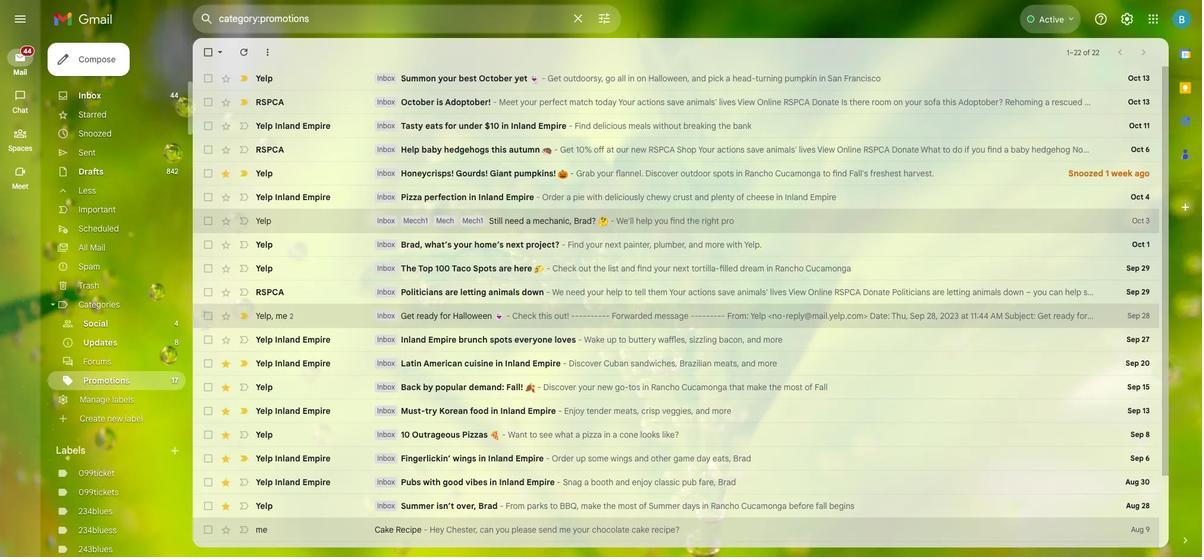 Task type: locate. For each thing, give the bounding box(es) containing it.
0 horizontal spatial 8
[[175, 338, 178, 347]]

you down chewy
[[655, 216, 668, 227]]

1 wings from the left
[[453, 454, 476, 465]]

support image
[[1094, 12, 1108, 26]]

sep for check this out! ---------- forwarded message --------- from: yelp <no-reply@mail.yelp.com> date: thu, sep 28, 2023 at 11:44 am subject: get ready for halloween
[[1128, 312, 1140, 321]]

tab list
[[1169, 38, 1202, 515]]

1 horizontal spatial summer
[[649, 501, 680, 512]]

30
[[1141, 478, 1150, 487]]

👻 image for summon your best october yet
[[530, 74, 540, 84]]

aug down aug 30
[[1126, 502, 1140, 511]]

1 vertical spatial lives
[[799, 145, 816, 155]]

at left 11:44
[[961, 311, 969, 322]]

0 horizontal spatial lives
[[719, 97, 736, 108]]

0 horizontal spatial your
[[618, 97, 635, 108]]

inbox inside inbox pizza perfection in inland empire - order a pie with deliciously chewy crust and plenty of cheese in inland empire ͏ ͏ ͏ ͏ ͏ ͏ ͏ ͏ ͏ ͏ ͏ ͏ ͏ ͏ ͏ ͏ ͏ ͏ ͏ ͏ ͏ ͏ ͏ ͏ ͏ ͏ ͏ ͏ ͏ ͏ ͏ ͏ ͏ ͏ ͏ ͏ ͏ ͏ ͏ ͏ ͏ ͏ ͏ ͏ ͏ ͏ ͏ ͏ ͏ ͏ ͏ ͏ ͏ ͏ ͏ ͏ ͏ ͏ ͏ ͏ ͏
[[377, 193, 395, 202]]

0 vertical spatial 28
[[1142, 312, 1150, 321]]

view down head-
[[738, 97, 755, 108]]

None checkbox
[[202, 46, 214, 58], [202, 73, 214, 84], [202, 144, 214, 156], [202, 192, 214, 203], [202, 215, 214, 227], [202, 239, 214, 251], [202, 263, 214, 275], [202, 311, 214, 322], [202, 334, 214, 346], [202, 429, 214, 441], [202, 453, 214, 465], [202, 46, 214, 58], [202, 73, 214, 84], [202, 144, 214, 156], [202, 192, 214, 203], [202, 215, 214, 227], [202, 239, 214, 251], [202, 263, 214, 275], [202, 311, 214, 322], [202, 334, 214, 346], [202, 429, 214, 441], [202, 453, 214, 465]]

most
[[784, 382, 803, 393], [618, 501, 637, 512]]

👻 image right the yet
[[530, 74, 540, 84]]

row down like?
[[193, 447, 1159, 471]]

all
[[618, 73, 626, 84]]

inbox inside inbox latin american cuisine in inland empire - discover cuban sandwiches, brazilian meats, and more ͏ ͏ ͏ ͏ ͏ ͏ ͏ ͏ ͏ ͏ ͏ ͏ ͏ ͏ ͏ ͏ ͏ ͏ ͏ ͏ ͏ ͏ ͏ ͏ ͏ ͏ ͏ ͏ ͏ ͏ ͏ ͏ ͏ ͏ ͏ ͏ ͏ ͏ ͏ ͏ ͏ ͏ ͏ ͏ ͏ ͏ ͏ ͏ ͏ ͏ ͏ ͏ ͏ ͏ ͏ ͏ ͏ ͏ ͏ ͏ ͏ ͏ ͏ ͏ ͏ ͏ ͏ ͏ ͏ ͏ ͏ ͏ ͏ ͏
[[377, 359, 395, 368]]

wake
[[584, 335, 605, 346]]

what's
[[425, 240, 452, 250]]

order for order a pie with deliciously chewy crust and plenty of cheese in inland empire ͏ ͏ ͏ ͏ ͏ ͏ ͏ ͏ ͏ ͏ ͏ ͏ ͏ ͏ ͏ ͏ ͏ ͏ ͏ ͏ ͏ ͏ ͏ ͏ ͏ ͏ ͏ ͏ ͏ ͏ ͏ ͏ ͏ ͏ ͏ ͏ ͏ ͏ ͏ ͏ ͏ ͏ ͏ ͏ ͏ ͏ ͏ ͏ ͏ ͏ ͏ ͏ ͏ ͏ ͏ ͏ ͏ ͏ ͏ ͏ ͏
[[542, 192, 564, 203]]

oct for we'll help you find the right pro ͏ ͏ ͏ ͏ ͏ ͏ ͏ ͏ ͏ ͏ ͏ ͏ ͏ ͏ ͏ ͏ ͏ ͏ ͏ ͏ ͏ ͏ ͏ ͏ ͏ ͏ ͏ ͏ ͏ ͏ ͏ ͏ ͏ ͏ ͏ ͏ ͏ ͏ ͏ ͏ ͏ ͏ ͏ ͏ ͏ ͏ ͏ ͏ ͏ ͏ ͏ ͏ ͏ ͏ ͏ ͏ ͏ ͏ ͏ ͏ ͏ ͏ ͏ ͏ ͏ ͏ ͏ ͏ ͏ ͏ ͏ ͏ ͏ ͏ ͏ ͏ ͏ ͏ ͏ ͏ ͏ ͏
[[1132, 217, 1144, 225]]

sep 28
[[1128, 312, 1150, 321]]

0 horizontal spatial the
[[401, 264, 416, 274]]

find left fall's
[[833, 168, 847, 179]]

save down halloween,
[[667, 97, 684, 108]]

ready right subject:
[[1053, 311, 1075, 322]]

forums link
[[83, 357, 111, 368]]

help left stop
[[1065, 287, 1082, 298]]

spam link
[[79, 262, 100, 272]]

sep down sep 13
[[1131, 431, 1144, 440]]

and right veggies,
[[696, 406, 710, 417]]

sizzling
[[689, 335, 717, 346]]

inbox inside inbox october is adoptober! - meet your perfect match today your actions save animals' lives view online rspca donate is there room on your sofa this adoptober? rehoming a rescued pet is so rewarding! this adopto
[[377, 98, 395, 106]]

234blues
[[79, 507, 113, 518]]

1 is from the left
[[437, 97, 443, 108]]

yelp inland empire for must-
[[256, 406, 331, 417]]

cake
[[375, 525, 394, 536]]

sep 29 for we need your help to tell them your actions save animals' lives view online rspca donate politicians are letting animals down – you can help stop them the uk government h
[[1126, 288, 1150, 297]]

this
[[1160, 97, 1176, 108]]

28 for from parks to bbq, make the most of summer days in rancho cucamonga before fall begins͏ ͏ ͏ ͏ ͏ ͏͏ ͏ ͏ ͏ ͏ ͏͏ ͏ ͏ ͏ ͏ ͏͏ ͏ ͏ ͏ ͏ ͏͏ ͏ ͏ ͏ ͏ ͏͏ ͏ ͏ ͏ ͏ ͏͏ ͏ ͏ ͏
[[1142, 502, 1150, 511]]

sep for want to see what a pizza in a cone looks like? ͏ ͏ ͏ ͏ ͏ ͏ ͏ ͏ ͏ ͏͏ ͏ ͏ ͏ ͏ ͏͏ ͏ ͏ ͏ ͏ ͏ ͏ ͏ ͏ ͏ ͏͏ ͏ ͏ ͏ ͏ ͏ ͏ ͏ ͏ ͏ ͏͏ ͏ ͏ ͏ ͏ ͏ ͏ ͏ ͏ ͏ ͏͏ ͏ ͏ ͏ ͏ ͏ ͏ ͏ ͏ ͏
[[1131, 431, 1144, 440]]

0 vertical spatial snoozed
[[79, 128, 112, 139]]

sep 20
[[1126, 359, 1150, 368]]

october left the yet
[[479, 73, 512, 84]]

0 horizontal spatial them
[[648, 287, 668, 298]]

1 horizontal spatial your
[[669, 287, 686, 298]]

29 up 'uk'
[[1142, 264, 1150, 273]]

0 horizontal spatial wings
[[453, 454, 476, 465]]

1 29 from the top
[[1142, 264, 1150, 273]]

0 vertical spatial 29
[[1142, 264, 1150, 273]]

find right if
[[987, 145, 1002, 155]]

0 horizontal spatial view
[[738, 97, 755, 108]]

advanced search options image
[[592, 7, 616, 30]]

your down out
[[587, 287, 604, 298]]

1 horizontal spatial wings
[[611, 454, 632, 465]]

down
[[522, 287, 544, 298], [1003, 287, 1024, 298]]

0 horizontal spatial most
[[618, 501, 637, 512]]

1 22 from the left
[[1074, 48, 1082, 57]]

0 horizontal spatial can
[[480, 525, 494, 536]]

mail heading
[[0, 68, 40, 77]]

order up mechanic,
[[542, 192, 564, 203]]

0 vertical spatial oct 13
[[1128, 74, 1150, 83]]

fare,
[[699, 478, 716, 488]]

None checkbox
[[202, 96, 214, 108], [202, 120, 214, 132], [202, 168, 214, 180], [202, 287, 214, 299], [202, 358, 214, 370], [202, 382, 214, 394], [202, 406, 214, 418], [202, 477, 214, 489], [202, 501, 214, 513], [202, 525, 214, 537], [202, 96, 214, 108], [202, 120, 214, 132], [202, 168, 214, 180], [202, 287, 214, 299], [202, 358, 214, 370], [202, 382, 214, 394], [202, 406, 214, 418], [202, 477, 214, 489], [202, 501, 214, 513], [202, 525, 214, 537]]

44
[[23, 47, 32, 55], [170, 91, 178, 100]]

halloween down stop
[[1090, 311, 1129, 322]]

- we'll help you find the right pro ͏ ͏ ͏ ͏ ͏ ͏ ͏ ͏ ͏ ͏ ͏ ͏ ͏ ͏ ͏ ͏ ͏ ͏ ͏ ͏ ͏ ͏ ͏ ͏ ͏ ͏ ͏ ͏ ͏ ͏ ͏ ͏ ͏ ͏ ͏ ͏ ͏ ͏ ͏ ͏ ͏ ͏ ͏ ͏ ͏ ͏ ͏ ͏ ͏ ͏ ͏ ͏ ͏ ͏ ͏ ͏ ͏ ͏ ͏ ͏ ͏ ͏ ͏ ͏ ͏ ͏ ͏ ͏ ͏ ͏ ͏ ͏ ͏ ͏ ͏ ͏ ͏ ͏ ͏ ͏ ͏ ͏
[[608, 216, 909, 227]]

13 row from the top
[[193, 352, 1159, 376]]

2 vertical spatial this
[[538, 311, 552, 322]]

0 horizontal spatial save
[[667, 97, 684, 108]]

order down what
[[552, 454, 574, 465]]

2 vertical spatial aug
[[1131, 526, 1144, 535]]

the top 100 taco spots are here
[[401, 264, 534, 274]]

rescued
[[1052, 97, 1083, 108]]

1 horizontal spatial 👻 image
[[530, 74, 540, 84]]

inbox inside inbox fingerlickin' wings in inland empire - order up some wings and other game day eats, brad ͏ ͏ ͏ ͏ ͏ ͏ ͏ ͏ ͏ ͏ ͏ ͏ ͏ ͏ ͏ ͏ ͏ ͏ ͏ ͏ ͏ ͏ ͏ ͏ ͏ ͏ ͏ ͏ ͏ ͏ ͏ ͏ ͏ ͏ ͏ ͏ ͏ ͏ ͏ ͏ ͏ ͏ ͏ ͏ ͏ ͏ ͏ ͏ ͏ ͏ ͏ ͏ ͏ ͏ ͏
[[377, 454, 395, 463]]

0 horizontal spatial new
[[107, 414, 123, 425]]

there
[[850, 97, 870, 108]]

6 for get 10% off at our new rspca shop your actions save animals' lives view online rspca donate what to do if you find a baby hedgehog now it's autumn, hedgehogs are ge
[[1146, 145, 1150, 154]]

animals up 11:44
[[973, 287, 1001, 298]]

yelp inland empire for pubs
[[256, 478, 331, 488]]

of left fall͏
[[805, 382, 813, 393]]

1 13 from the top
[[1143, 74, 1150, 83]]

sep for check out the list and find your next tortilla-filled dream in rancho cucamonga ͏ ͏ ͏ ͏ ͏ ͏͏ ͏ ͏ ͏ ͏ ͏͏ ͏ ͏ ͏ ͏ ͏ ͏ ͏ ͏ ͏ ͏͏ ͏ ͏ ͏ ͏ ͏͏ ͏ ͏ ͏ ͏ ͏ ͏ ͏ ͏ ͏ ͏͏ ͏ ͏ ͏ ͏ ͏͏ ͏ ͏ ͏ ͏ ͏ ͏ ͏ ͏ ͏ ͏͏ ͏ ͏ ͏ ͏ ͏͏ ͏
[[1126, 264, 1140, 273]]

navigation
[[0, 38, 42, 558]]

snoozed down now at the right top
[[1069, 168, 1104, 179]]

inbox
[[377, 74, 395, 83], [79, 90, 101, 101], [377, 98, 395, 106], [377, 121, 395, 130], [377, 145, 395, 154], [377, 169, 395, 178], [377, 193, 395, 202], [377, 217, 395, 225], [377, 240, 395, 249], [377, 264, 395, 273], [377, 288, 395, 297], [377, 312, 395, 321], [377, 335, 395, 344], [377, 359, 395, 368], [377, 383, 395, 392], [377, 407, 395, 416], [377, 431, 395, 440], [377, 454, 395, 463], [377, 478, 395, 487], [377, 502, 395, 511]]

cheese
[[747, 192, 774, 203]]

2 oct 13 from the top
[[1128, 98, 1150, 106]]

tortilla-
[[692, 264, 720, 274]]

2 vertical spatial animals'
[[737, 287, 768, 298]]

oct for get outdoorsy, go all in on halloween, and pick a head-turning pumpkin in san francisco ͏ ͏ ͏ ͏ ͏ ͏͏ ͏ ͏ ͏ ͏ ͏͏ ͏ ͏ ͏ ͏ ͏͏ ͏ ͏ ͏ ͏ ͏͏ ͏ ͏ ͏ ͏ ͏͏ ͏ ͏ ͏ ͏ ͏͏ ͏ ͏ ͏ ͏ ͏͏ ͏ ͏ ͏ ͏ ͏͏ ͏ ͏ ͏ ͏ ͏͏ ͏ ͏ ͏ ͏ ͏͏ ͏
[[1128, 74, 1141, 83]]

17 row from the top
[[193, 447, 1159, 471]]

2 ready from the left
[[1053, 311, 1075, 322]]

row
[[193, 67, 1159, 90], [193, 90, 1202, 114], [193, 114, 1159, 138], [193, 138, 1202, 162], [193, 162, 1159, 186], [193, 186, 1159, 209], [193, 209, 1159, 233], [193, 233, 1159, 257], [193, 257, 1159, 281], [193, 281, 1202, 305], [193, 305, 1202, 328], [193, 328, 1159, 352], [193, 352, 1159, 376], [193, 376, 1159, 400], [193, 400, 1159, 424], [193, 424, 1159, 447], [193, 447, 1159, 471], [193, 471, 1159, 495], [193, 495, 1159, 519], [193, 519, 1159, 543], [193, 543, 1159, 558]]

0 vertical spatial make
[[747, 382, 767, 393]]

row down veggies,
[[193, 424, 1159, 447]]

099ticket link
[[79, 469, 115, 479]]

snoozed for the "snoozed" link
[[79, 128, 112, 139]]

more down '<no-'
[[763, 335, 783, 346]]

most for fall͏
[[784, 382, 803, 393]]

1 vertical spatial 8
[[1146, 431, 1150, 440]]

3 yelp inland empire from the top
[[256, 335, 331, 346]]

bank
[[733, 121, 752, 131]]

oct up the rewarding!
[[1128, 74, 1141, 83]]

0 vertical spatial need
[[505, 216, 524, 227]]

shop
[[677, 145, 697, 155]]

the
[[401, 264, 416, 274], [1124, 287, 1138, 298]]

in right the days
[[702, 501, 709, 512]]

home's
[[474, 240, 504, 250]]

1 horizontal spatial 22
[[1092, 48, 1100, 57]]

0 vertical spatial 6
[[1146, 145, 1150, 154]]

12 row from the top
[[193, 328, 1159, 352]]

for up american at bottom
[[440, 311, 451, 322]]

sep left to:
[[1128, 312, 1140, 321]]

help down list
[[606, 287, 623, 298]]

mecch1
[[403, 217, 428, 225]]

the left 'uk'
[[1124, 287, 1138, 298]]

yelp inland empire for fingerlickin'
[[256, 454, 331, 465]]

22 down support image
[[1092, 48, 1100, 57]]

1 6 from the top
[[1146, 145, 1150, 154]]

0 vertical spatial the
[[401, 264, 416, 274]]

in right dream
[[767, 264, 773, 274]]

sep down oct 1
[[1126, 264, 1140, 273]]

6 row from the top
[[193, 186, 1159, 209]]

now
[[1073, 145, 1089, 155]]

$10
[[485, 121, 499, 131]]

breaking
[[684, 121, 716, 131]]

1 sep 29 from the top
[[1126, 264, 1150, 273]]

1 vertical spatial with
[[727, 240, 743, 250]]

your right today
[[618, 97, 635, 108]]

aug left the 30
[[1126, 478, 1139, 487]]

2 summer from the left
[[649, 501, 680, 512]]

2 politicians from the left
[[892, 287, 930, 298]]

2 them from the left
[[1103, 287, 1122, 298]]

1 horizontal spatial 44
[[170, 91, 178, 100]]

this left out!
[[538, 311, 552, 322]]

1 them from the left
[[648, 287, 668, 298]]

fingerlickin'
[[401, 454, 451, 465]]

row down waffles,
[[193, 352, 1159, 376]]

letting up 2023
[[947, 287, 970, 298]]

1 horizontal spatial need
[[566, 287, 585, 298]]

october
[[479, 73, 512, 84], [401, 97, 434, 108]]

0 horizontal spatial politicians
[[401, 287, 443, 298]]

1 horizontal spatial the
[[1124, 287, 1138, 298]]

29 for we need your help to tell them your actions save animals' lives view online rspca donate politicians are letting animals down – you can help stop them the uk government h
[[1142, 288, 1150, 297]]

oct 13 for meet your perfect match today your actions save animals' lives view online rspca donate is there room on your sofa this adoptober? rehoming a rescued pet is so rewarding! this adopto
[[1128, 98, 1150, 106]]

your right shop
[[698, 145, 715, 155]]

sep 15
[[1127, 383, 1150, 392]]

actions down bank
[[717, 145, 745, 155]]

brunch
[[459, 335, 488, 346]]

recipe?
[[652, 525, 680, 536]]

oct 13 up the rewarding!
[[1128, 74, 1150, 83]]

1 vertical spatial 4
[[174, 319, 178, 328]]

inbox inside inbox pubs with good vibes in inland empire - snag a booth and enjoy classic pub fare, brad ͏ ͏ ͏ ͏ ͏ ͏ ͏ ͏ ͏ ͏ ͏ ͏ ͏ ͏ ͏ ͏ ͏ ͏ ͏ ͏ ͏ ͏ ͏ ͏ ͏ ͏ ͏ ͏ ͏ ͏ ͏ ͏ ͏ ͏ ͏ ͏ ͏ ͏ ͏ ͏ ͏ ͏ ͏ ͏ ͏ ͏ ͏ ͏ ͏ ͏ ͏ ͏ ͏ ͏ ͏ ͏ ͏
[[377, 478, 395, 487]]

check
[[552, 264, 577, 274], [512, 311, 536, 322]]

2 yelp inland empire from the top
[[256, 192, 331, 203]]

row up the breaking
[[193, 90, 1202, 114]]

a
[[726, 73, 731, 84], [1045, 97, 1050, 108], [1004, 145, 1009, 155], [566, 192, 571, 203], [526, 216, 531, 227], [576, 430, 580, 441], [613, 430, 617, 441], [584, 478, 589, 488]]

search in mail image
[[196, 8, 218, 30]]

sep for discover cuban sandwiches, brazilian meats, and more ͏ ͏ ͏ ͏ ͏ ͏ ͏ ͏ ͏ ͏ ͏ ͏ ͏ ͏ ͏ ͏ ͏ ͏ ͏ ͏ ͏ ͏ ͏ ͏ ͏ ͏ ͏ ͏ ͏ ͏ ͏ ͏ ͏ ͏ ͏ ͏ ͏ ͏ ͏ ͏ ͏ ͏ ͏ ͏ ͏ ͏ ͏ ͏ ͏ ͏ ͏ ͏ ͏ ͏ ͏ ͏ ͏ ͏ ͏ ͏ ͏ ͏ ͏ ͏ ͏ ͏ ͏ ͏ ͏ ͏ ͏ ͏ ͏ ͏
[[1126, 359, 1139, 368]]

2 sep 29 from the top
[[1126, 288, 1150, 297]]

1 politicians from the left
[[401, 287, 443, 298]]

go
[[606, 73, 615, 84]]

outdoor
[[681, 168, 711, 179]]

sep up aug 30
[[1131, 454, 1144, 463]]

1 vertical spatial new
[[597, 382, 613, 393]]

discover
[[646, 168, 679, 179], [569, 359, 602, 369], [543, 382, 576, 393]]

if
[[965, 145, 970, 155]]

fall!
[[506, 382, 523, 393]]

1 vertical spatial mail
[[90, 243, 105, 253]]

spaces heading
[[0, 144, 40, 153]]

5 yelp inland empire from the top
[[256, 406, 331, 417]]

recipe
[[396, 525, 422, 536]]

13 down 15
[[1143, 407, 1150, 416]]

1 horizontal spatial snoozed
[[1069, 168, 1104, 179]]

inbox inside the inbox tasty eats for under $10 in inland empire - find delicious meals without breaking the bank ͏ ͏ ͏ ͏ ͏ ͏ ͏ ͏ ͏ ͏ ͏ ͏ ͏ ͏ ͏ ͏ ͏ ͏ ͏ ͏ ͏ ͏ ͏ ͏ ͏ ͏ ͏ ͏ ͏ ͏ ͏ ͏ ͏ ͏ ͏ ͏ ͏ ͏ ͏ ͏ ͏ ͏ ͏ ͏ ͏ ͏ ͏ ͏ ͏ ͏ ͏ ͏ ͏ ͏ ͏ ͏ ͏ ͏ ͏ ͏ ͏ ͏ ͏ ͏ ͏ ͏ ͏ ͏ ͏ ͏ ͏ ͏ ͏ ͏ ͏ ͏ ͏
[[377, 121, 395, 130]]

day
[[697, 454, 711, 465]]

2 6 from the top
[[1146, 454, 1150, 463]]

3 13 from the top
[[1143, 407, 1150, 416]]

row down plumber,
[[193, 257, 1159, 281]]

sep for order up some wings and other game day eats, brad ͏ ͏ ͏ ͏ ͏ ͏ ͏ ͏ ͏ ͏ ͏ ͏ ͏ ͏ ͏ ͏ ͏ ͏ ͏ ͏ ͏ ͏ ͏ ͏ ͏ ͏ ͏ ͏ ͏ ͏ ͏ ͏ ͏ ͏ ͏ ͏ ͏ ͏ ͏ ͏ ͏ ͏ ͏ ͏ ͏ ͏ ͏ ͏ ͏ ͏ ͏ ͏ ͏ ͏ ͏
[[1131, 454, 1144, 463]]

yelp.
[[744, 240, 762, 250]]

help
[[401, 145, 420, 155]]

yelp inland empire for tasty
[[256, 121, 331, 131]]

6 yelp inland empire from the top
[[256, 454, 331, 465]]

2 vertical spatial save
[[718, 287, 735, 298]]

row up without at the right of the page
[[193, 67, 1159, 90]]

lives up '<no-'
[[770, 287, 787, 298]]

labels
[[112, 395, 134, 406]]

is
[[841, 97, 848, 108]]

1 yelp inland empire from the top
[[256, 121, 331, 131]]

0 horizontal spatial animals
[[488, 287, 520, 298]]

with
[[587, 192, 603, 203], [727, 240, 743, 250], [423, 478, 441, 488]]

chocolate
[[592, 525, 630, 536]]

next left the tortilla-
[[673, 264, 689, 274]]

sep for wake up to buttery waffles, sizzling bacon, and more ͏ ͏ ͏ ͏ ͏ ͏ ͏ ͏ ͏ ͏ ͏ ͏ ͏ ͏ ͏ ͏ ͏ ͏ ͏ ͏ ͏ ͏ ͏ ͏ ͏ ͏ ͏ ͏ ͏ ͏ ͏ ͏ ͏ ͏ ͏ ͏ ͏ ͏ ͏ ͏ ͏ ͏ ͏ ͏ ͏ ͏ ͏ ͏ ͏ ͏ ͏ ͏ ͏ ͏ ͏ ͏ ͏ ͏ ͏ ͏ ͏ ͏ ͏ ͏ ͏ ͏ ͏ ͏ ͏ ͏ ͏ ͏ ͏ ͏
[[1127, 335, 1140, 344]]

1 horizontal spatial them
[[1103, 287, 1122, 298]]

inbox latin american cuisine in inland empire - discover cuban sandwiches, brazilian meats, and more ͏ ͏ ͏ ͏ ͏ ͏ ͏ ͏ ͏ ͏ ͏ ͏ ͏ ͏ ͏ ͏ ͏ ͏ ͏ ͏ ͏ ͏ ͏ ͏ ͏ ͏ ͏ ͏ ͏ ͏ ͏ ͏ ͏ ͏ ͏ ͏ ͏ ͏ ͏ ͏ ͏ ͏ ͏ ͏ ͏ ͏ ͏ ͏ ͏ ͏ ͏ ͏ ͏ ͏ ͏ ͏ ͏ ͏ ͏ ͏ ͏ ͏ ͏ ͏ ͏ ͏ ͏ ͏ ͏ ͏ ͏ ͏ ͏ ͏
[[377, 359, 935, 369]]

0 vertical spatial on
[[637, 73, 646, 84]]

enjoy
[[564, 406, 585, 417]]

1 horizontal spatial new
[[597, 382, 613, 393]]

1 vertical spatial meats,
[[614, 406, 639, 417]]

spam
[[79, 262, 100, 272]]

13 left 'this'
[[1143, 98, 1150, 106]]

1 vertical spatial most
[[618, 501, 637, 512]]

me
[[276, 311, 287, 322], [256, 525, 267, 536], [559, 525, 571, 536]]

waffles,
[[658, 335, 687, 346]]

4 yelp inland empire from the top
[[256, 359, 331, 369]]

up left some
[[576, 454, 586, 465]]

row up veggies,
[[193, 376, 1159, 400]]

3 row from the top
[[193, 114, 1159, 138]]

get up latin
[[401, 311, 415, 322]]

sent
[[79, 148, 96, 158]]

1 horizontal spatial hedgehogs
[[1138, 145, 1180, 155]]

sep 29 for check out the list and find your next tortilla-filled dream in rancho cucamonga ͏ ͏ ͏ ͏ ͏ ͏͏ ͏ ͏ ͏ ͏ ͏͏ ͏ ͏ ͏ ͏ ͏ ͏ ͏ ͏ ͏ ͏͏ ͏ ͏ ͏ ͏ ͏͏ ͏ ͏ ͏ ͏ ͏ ͏ ͏ ͏ ͏ ͏͏ ͏ ͏ ͏ ͏ ͏͏ ͏ ͏ ͏ ͏ ͏ ͏ ͏ ͏ ͏ ͏͏ ͏ ͏ ͏ ͏ ͏͏ ͏
[[1126, 264, 1150, 273]]

oct for find delicious meals without breaking the bank ͏ ͏ ͏ ͏ ͏ ͏ ͏ ͏ ͏ ͏ ͏ ͏ ͏ ͏ ͏ ͏ ͏ ͏ ͏ ͏ ͏ ͏ ͏ ͏ ͏ ͏ ͏ ͏ ͏ ͏ ͏ ͏ ͏ ͏ ͏ ͏ ͏ ͏ ͏ ͏ ͏ ͏ ͏ ͏ ͏ ͏ ͏ ͏ ͏ ͏ ͏ ͏ ͏ ͏ ͏ ͏ ͏ ͏ ͏ ͏ ͏ ͏ ͏ ͏ ͏ ͏ ͏ ͏ ͏ ͏ ͏ ͏ ͏ ͏ ͏ ͏ ͏
[[1129, 121, 1142, 130]]

yelp inland empire for latin
[[256, 359, 331, 369]]

at
[[607, 145, 614, 155], [961, 311, 969, 322]]

0 horizontal spatial up
[[576, 454, 586, 465]]

it's
[[1091, 145, 1102, 155]]

6
[[1146, 145, 1150, 154], [1146, 454, 1150, 463]]

2 29 from the top
[[1142, 288, 1150, 297]]

oct 6
[[1131, 145, 1150, 154]]

oct down ago
[[1131, 193, 1144, 202]]

on right all
[[637, 73, 646, 84]]

summer up recipe?
[[649, 501, 680, 512]]

animals' down dream
[[737, 287, 768, 298]]

brazilian
[[680, 359, 712, 369]]

by
[[423, 382, 433, 393]]

4
[[1145, 193, 1150, 202], [174, 319, 178, 328]]

get right subject:
[[1038, 311, 1051, 322]]

1 ready from the left
[[417, 311, 438, 322]]

inbox inside inbox brad, what's your home's next project? - find your next painter, plumber, and more with yelp. ͏ ͏ ͏ ͏ ͏ ͏ ͏ ͏ ͏ ͏ ͏ ͏ ͏ ͏ ͏ ͏ ͏ ͏ ͏ ͏ ͏ ͏ ͏ ͏ ͏ ͏ ͏ ͏ ͏ ͏ ͏ ͏ ͏ ͏ ͏ ͏ ͏ ͏ ͏ ͏ ͏ ͏ ͏ ͏ ͏ ͏ ͏ ͏ ͏ ͏ ͏ ͏ ͏ ͏ ͏ ͏ ͏ ͏ ͏ ͏ ͏ ͏ ͏ ͏ ͏ ͏ ͏ ͏ ͏ ͏ ͏ ͏ ͏ ͏
[[377, 240, 395, 249]]

up right wake
[[607, 335, 617, 346]]

2 halloween from the left
[[1090, 311, 1129, 322]]

2 vertical spatial 1
[[1147, 240, 1150, 249]]

get left 10% in the top of the page
[[560, 145, 574, 155]]

1 vertical spatial check
[[512, 311, 536, 322]]

0 horizontal spatial is
[[437, 97, 443, 108]]

2 horizontal spatial view
[[818, 145, 835, 155]]

0 horizontal spatial check
[[512, 311, 536, 322]]

inbox inside "inbox summer isn't over, brad - from parks to bbq, make the most of summer days in rancho cucamonga before fall begins͏ ͏ ͏ ͏ ͏ ͏͏ ͏ ͏ ͏ ͏ ͏͏ ͏ ͏ ͏ ͏ ͏͏ ͏ ͏ ͏ ͏ ͏͏ ͏ ͏ ͏ ͏ ͏͏ ͏ ͏ ͏ ͏ ͏͏ ͏ ͏ ͏"
[[377, 502, 395, 511]]

0 horizontal spatial make
[[581, 501, 601, 512]]

a right the pick
[[726, 73, 731, 84]]

1 horizontal spatial ready
[[1053, 311, 1075, 322]]

0 vertical spatial with
[[587, 192, 603, 203]]

11 row from the top
[[193, 305, 1202, 328]]

5 row from the top
[[193, 162, 1159, 186]]

1 horizontal spatial october
[[479, 73, 512, 84]]

1 horizontal spatial this
[[538, 311, 552, 322]]

sep
[[1126, 264, 1140, 273], [1126, 288, 1140, 297], [910, 311, 925, 322], [1128, 312, 1140, 321], [1127, 335, 1140, 344], [1126, 359, 1139, 368], [1127, 383, 1141, 392], [1128, 407, 1141, 416], [1131, 431, 1144, 440], [1131, 454, 1144, 463]]

inbox inside inbox inland empire brunch spots everyone loves - wake up to buttery waffles, sizzling bacon, and more ͏ ͏ ͏ ͏ ͏ ͏ ͏ ͏ ͏ ͏ ͏ ͏ ͏ ͏ ͏ ͏ ͏ ͏ ͏ ͏ ͏ ͏ ͏ ͏ ͏ ͏ ͏ ͏ ͏ ͏ ͏ ͏ ͏ ͏ ͏ ͏ ͏ ͏ ͏ ͏ ͏ ͏ ͏ ͏ ͏ ͏ ͏ ͏ ͏ ͏ ͏ ͏ ͏ ͏ ͏ ͏ ͏ ͏ ͏ ͏ ͏ ͏ ͏ ͏ ͏ ͏ ͏ ͏ ͏ ͏ ͏ ͏ ͏ ͏
[[377, 335, 395, 344]]

0 horizontal spatial donate
[[812, 97, 839, 108]]

1 letting from the left
[[460, 287, 486, 298]]

1 oct 13 from the top
[[1128, 74, 1150, 83]]

your left perfect
[[520, 97, 537, 108]]

snoozed link
[[79, 128, 112, 139]]

what
[[555, 430, 573, 441]]

🤔 image
[[598, 217, 608, 227]]

check up everyone
[[512, 311, 536, 322]]

1 horizontal spatial politicians
[[892, 287, 930, 298]]

1 vertical spatial spots
[[490, 335, 512, 346]]

0 horizontal spatial halloween
[[453, 311, 492, 322]]

0 vertical spatial mail
[[13, 68, 27, 77]]

politicians
[[401, 287, 443, 298], [892, 287, 930, 298]]

empire
[[302, 121, 331, 131], [538, 121, 567, 131], [302, 192, 331, 203], [506, 192, 534, 203], [810, 192, 836, 203], [302, 335, 331, 346], [428, 335, 457, 346], [302, 359, 331, 369], [533, 359, 561, 369], [302, 406, 331, 417], [528, 406, 556, 417], [302, 454, 331, 465], [516, 454, 544, 465], [302, 478, 331, 488], [527, 478, 555, 488]]

that
[[729, 382, 745, 393]]

0 horizontal spatial snoozed
[[79, 128, 112, 139]]

0 horizontal spatial 👻 image
[[494, 312, 504, 322]]

0 horizontal spatial down
[[522, 287, 544, 298]]

meet down spaces heading
[[12, 182, 28, 191]]

view up - check this out! ---------- forwarded message --------- from: yelp <no-reply@mail.yelp.com> date: thu, sep 28, 2023 at 11:44 am subject: get ready for halloween
[[789, 287, 806, 298]]

find down 'crust'
[[670, 216, 685, 227]]

2 vertical spatial new
[[107, 414, 123, 425]]

10%
[[576, 145, 592, 155]]

refresh image
[[238, 46, 250, 58]]

4 row from the top
[[193, 138, 1202, 162]]

👻 image for get ready for halloween
[[494, 312, 504, 322]]

1 baby from the left
[[422, 145, 442, 155]]

oct for meet your perfect match today your actions save animals' lives view online rspca donate is there room on your sofa this adoptober? rehoming a rescued pet is so rewarding! this adopto
[[1128, 98, 1141, 106]]

meats, up cone on the bottom right of the page
[[614, 406, 639, 417]]

looks
[[640, 430, 660, 441]]

1 left week
[[1106, 168, 1109, 179]]

row up inbox pizza perfection in inland empire - order a pie with deliciously chewy crust and plenty of cheese in inland empire ͏ ͏ ͏ ͏ ͏ ͏ ͏ ͏ ͏ ͏ ͏ ͏ ͏ ͏ ͏ ͏ ͏ ͏ ͏ ͏ ͏ ͏ ͏ ͏ ͏ ͏ ͏ ͏ ͏ ͏ ͏ ͏ ͏ ͏ ͏ ͏ ͏ ͏ ͏ ͏ ͏ ͏ ͏ ͏ ͏ ͏ ͏ ͏ ͏ ͏ ͏ ͏ ͏ ͏ ͏ ͏ ͏ ͏ ͏ ͏ ͏
[[193, 162, 1159, 186]]

10 outrageous pizzas
[[401, 430, 490, 441]]

down down 🌮 image
[[522, 287, 544, 298]]

make right bbq,
[[581, 501, 601, 512]]

social link
[[83, 319, 108, 330]]

chester,
[[446, 525, 478, 536]]

1 horizontal spatial halloween
[[1090, 311, 1129, 322]]

pizza
[[582, 430, 602, 441]]

baby right help
[[422, 145, 442, 155]]

snoozed down starred
[[79, 128, 112, 139]]

compose
[[79, 54, 116, 65]]

1 horizontal spatial make
[[747, 382, 767, 393]]

a right if
[[1004, 145, 1009, 155]]

sent link
[[79, 148, 96, 158]]

21 row from the top
[[193, 543, 1159, 558]]

discover up chewy
[[646, 168, 679, 179]]

animals down here on the top
[[488, 287, 520, 298]]

and right plumber,
[[689, 240, 703, 250]]

1 horizontal spatial up
[[607, 335, 617, 346]]

13 for get outdoorsy, go all in on halloween, and pick a head-turning pumpkin in san francisco ͏ ͏ ͏ ͏ ͏ ͏͏ ͏ ͏ ͏ ͏ ͏͏ ͏ ͏ ͏ ͏ ͏͏ ͏ ͏ ͏ ͏ ͏͏ ͏ ͏ ͏ ͏ ͏͏ ͏ ͏ ͏ ͏ ͏͏ ͏ ͏ ͏ ͏ ͏͏ ͏ ͏ ͏ ͏ ͏͏ ͏ ͏ ͏ ͏ ͏͏ ͏ ͏ ͏ ͏ ͏͏ ͏
[[1143, 74, 1150, 83]]

0 horizontal spatial letting
[[460, 287, 486, 298]]

👻 image
[[530, 74, 540, 84], [494, 312, 504, 322]]

best
[[459, 73, 477, 84]]

to left bbq,
[[550, 501, 558, 512]]

new left label
[[107, 414, 123, 425]]

7 yelp inland empire from the top
[[256, 478, 331, 488]]

next
[[506, 240, 524, 250], [605, 240, 621, 250], [673, 264, 689, 274]]

online up - check this out! ---------- forwarded message --------- from: yelp <no-reply@mail.yelp.com> date: thu, sep 28, 2023 at 11:44 am subject: get ready for halloween
[[808, 287, 832, 298]]

meet down the yet
[[499, 97, 518, 108]]

find up out
[[568, 240, 584, 250]]

manage labels
[[80, 395, 134, 406]]

0 horizontal spatial october
[[401, 97, 434, 108]]

6 for order up some wings and other game day eats, brad ͏ ͏ ͏ ͏ ͏ ͏ ͏ ͏ ͏ ͏ ͏ ͏ ͏ ͏ ͏ ͏ ͏ ͏ ͏ ͏ ͏ ͏ ͏ ͏ ͏ ͏ ͏ ͏ ͏ ͏ ͏ ͏ ͏ ͏ ͏ ͏ ͏ ͏ ͏ ͏ ͏ ͏ ͏ ͏ ͏ ͏ ͏ ͏ ͏ ͏ ͏ ͏ ͏ ͏ ͏
[[1146, 454, 1150, 463]]

Search in mail text field
[[219, 13, 564, 25]]

2 horizontal spatial online
[[837, 145, 861, 155]]

them right stop
[[1103, 287, 1122, 298]]

2 horizontal spatial actions
[[717, 145, 745, 155]]

popular
[[435, 382, 467, 393]]

1 horizontal spatial most
[[784, 382, 803, 393]]

2 13 from the top
[[1143, 98, 1150, 106]]

0 vertical spatial 4
[[1145, 193, 1150, 202]]

1 vertical spatial aug
[[1126, 502, 1140, 511]]

other
[[651, 454, 671, 465]]

oct right so
[[1128, 98, 1141, 106]]

1 horizontal spatial 1
[[1106, 168, 1109, 179]]

0 horizontal spatial on
[[637, 73, 646, 84]]

inbox inside inbox must-try korean food in inland empire - enjoy tender meats, crisp veggies, and more ͏ ͏ ͏ ͏ ͏ ͏ ͏ ͏ ͏ ͏ ͏ ͏ ͏ ͏ ͏ ͏ ͏ ͏ ͏ ͏ ͏ ͏ ͏ ͏ ͏ ͏ ͏ ͏ ͏ ͏ ͏ ͏ ͏ ͏ ͏ ͏ ͏ ͏ ͏ ͏ ͏ ͏ ͏ ͏ ͏ ͏ ͏ ͏ ͏ ͏ ͏ ͏ ͏ ͏ ͏ ͏ ͏ ͏ ͏ ͏ ͏ ͏ ͏ ͏ ͏ ͏ ͏ ͏ ͏ ͏ ͏ ͏ ͏ ͏ ͏ ͏ ͏ ͏ ͏
[[377, 407, 395, 416]]

this right sofa
[[943, 97, 957, 108]]

8
[[175, 338, 178, 347], [1146, 431, 1150, 440]]

your up taco
[[454, 240, 472, 250]]

1 animals from the left
[[488, 287, 520, 298]]

15 row from the top
[[193, 400, 1159, 424]]

1 vertical spatial donate
[[892, 145, 919, 155]]

20 row from the top
[[193, 519, 1159, 543]]

,
[[271, 311, 274, 322]]



Task type: describe. For each thing, give the bounding box(es) containing it.
2 vertical spatial with
[[423, 478, 441, 488]]

main menu image
[[13, 12, 27, 26]]

1 vertical spatial at
[[961, 311, 969, 322]]

1 horizontal spatial help
[[636, 216, 653, 227]]

to left tell
[[625, 287, 633, 298]]

pick
[[708, 73, 724, 84]]

row containing me
[[193, 519, 1159, 543]]

0 vertical spatial discover
[[646, 168, 679, 179]]

for right eats
[[445, 121, 457, 131]]

clear search image
[[566, 7, 590, 30]]

1 for oct 1
[[1147, 240, 1150, 249]]

we
[[552, 287, 564, 298]]

in right vibes
[[490, 478, 497, 488]]

for down stop
[[1077, 311, 1088, 322]]

yet
[[514, 73, 528, 84]]

oct for get 10% off at our new rspca shop your actions save animals' lives view online rspca donate what to do if you find a baby hedgehog now it's autumn, hedgehogs are ge
[[1131, 145, 1144, 154]]

to left buttery
[[619, 335, 626, 346]]

more down right at top right
[[705, 240, 725, 250]]

0 vertical spatial new
[[631, 145, 647, 155]]

honeycrisps! gourds! giant pumpkins!
[[401, 168, 558, 179]]

am
[[991, 311, 1003, 322]]

and right list
[[621, 264, 635, 274]]

Search in mail search field
[[193, 5, 621, 33]]

back by popular demand: fall!
[[401, 382, 525, 393]]

2023
[[940, 311, 959, 322]]

2 vertical spatial online
[[808, 287, 832, 298]]

your up tender
[[578, 382, 595, 393]]

a left pie
[[566, 192, 571, 203]]

2
[[290, 312, 293, 321]]

off
[[594, 145, 605, 155]]

to left see
[[530, 430, 537, 441]]

2 horizontal spatial save
[[747, 145, 764, 155]]

and left enjoy
[[616, 478, 630, 488]]

more up - discover your new go-tos in rancho cucamonga that make the most of fall͏ ͏ ͏ ͏ ͏ ͏͏ ͏ ͏ ͏ ͏ ͏͏ ͏ ͏ ͏ ͏ ͏͏ ͏ ͏ ͏ ͏ ͏͏ ͏ ͏ ͏ ͏ ͏͏ ͏ ͏ ͏ ͏ ͏͏ ͏ ͏ ͏ ͏ ͏͏ ͏ ͏ ͏ ͏ ͏͏ ͏ ͏ ͏ ͏ ͏͏ ͏ ͏ ͏ ͏ ͏͏ ͏ ͏ ͏ ͏ ͏͏ ͏ ͏ ͏ ͏
[[758, 359, 777, 369]]

sep for enjoy tender meats, crisp veggies, and more ͏ ͏ ͏ ͏ ͏ ͏ ͏ ͏ ͏ ͏ ͏ ͏ ͏ ͏ ͏ ͏ ͏ ͏ ͏ ͏ ͏ ͏ ͏ ͏ ͏ ͏ ͏ ͏ ͏ ͏ ͏ ͏ ͏ ͏ ͏ ͏ ͏ ͏ ͏ ͏ ͏ ͏ ͏ ͏ ͏ ͏ ͏ ͏ ͏ ͏ ͏ ͏ ͏ ͏ ͏ ͏ ͏ ͏ ͏ ͏ ͏ ͏ ͏ ͏ ͏ ͏ ͏ ͏ ͏ ͏ ͏ ͏ ͏ ͏ ͏ ͏ ͏ ͏ ͏
[[1128, 407, 1141, 416]]

oct 11
[[1129, 121, 1150, 130]]

rancho down inbox latin american cuisine in inland empire - discover cuban sandwiches, brazilian meats, and more ͏ ͏ ͏ ͏ ͏ ͏ ͏ ͏ ͏ ͏ ͏ ͏ ͏ ͏ ͏ ͏ ͏ ͏ ͏ ͏ ͏ ͏ ͏ ͏ ͏ ͏ ͏ ͏ ͏ ͏ ͏ ͏ ͏ ͏ ͏ ͏ ͏ ͏ ͏ ͏ ͏ ͏ ͏ ͏ ͏ ͏ ͏ ͏ ͏ ͏ ͏ ͏ ͏ ͏ ͏ ͏ ͏ ͏ ͏ ͏ ͏ ͏ ͏ ͏ ͏ ͏ ͏ ͏ ͏ ͏ ͏ ͏ ͏ ͏
[[651, 382, 680, 393]]

a left cone on the bottom right of the page
[[613, 430, 617, 441]]

sep left 28,
[[910, 311, 925, 322]]

in right pizza
[[604, 430, 611, 441]]

and right 'crust'
[[695, 192, 709, 203]]

🦔 image
[[542, 146, 552, 156]]

243blues
[[79, 545, 113, 556]]

yelp inland empire for inland
[[256, 335, 331, 346]]

still need a mechanic, brad?
[[489, 216, 598, 227]]

the left bank
[[718, 121, 731, 131]]

in up vibes
[[479, 454, 486, 465]]

inbox inside "inbox politicians are letting animals down - we need your help to tell them your actions save animals' lives view online rspca donate politicians are letting animals down – you can help stop them the uk government h"
[[377, 288, 395, 297]]

francisco
[[844, 73, 881, 84]]

a left rescued
[[1045, 97, 1050, 108]]

make for that
[[747, 382, 767, 393]]

yelp inland empire for pizza
[[256, 192, 331, 203]]

spaces
[[8, 144, 32, 153]]

oct 13 for get outdoorsy, go all in on halloween, and pick a head-turning pumpkin in san francisco ͏ ͏ ͏ ͏ ͏ ͏͏ ͏ ͏ ͏ ͏ ͏͏ ͏ ͏ ͏ ͏ ͏͏ ͏ ͏ ͏ ͏ ͏͏ ͏ ͏ ͏ ͏ ͏͏ ͏ ͏ ͏ ͏ ͏͏ ͏ ͏ ͏ ͏ ͏͏ ͏ ͏ ͏ ͏ ͏͏ ͏ ͏ ͏ ͏ ͏͏ ͏ ͏ ͏ ͏ ͏͏ ͏
[[1128, 74, 1150, 83]]

your right grab
[[597, 168, 614, 179]]

fall͏
[[815, 382, 828, 393]]

0 horizontal spatial 4
[[174, 319, 178, 328]]

are up 28,
[[932, 287, 945, 298]]

updates
[[83, 338, 117, 349]]

tasty
[[401, 121, 423, 131]]

rancho up "inbox politicians are letting animals down - we need your help to tell them your actions save animals' lives view online rspca donate politicians are letting animals down – you can help stop them the uk government h"
[[775, 264, 804, 274]]

0 vertical spatial animals'
[[686, 97, 717, 108]]

16 row from the top
[[193, 424, 1159, 447]]

28 for check this out! ---------- forwarded message --------- from: yelp <no-reply@mail.yelp.com> date: thu, sep 28, 2023 at 11:44 am subject: get ready for halloween
[[1142, 312, 1150, 321]]

want
[[508, 430, 527, 441]]

inbox summer isn't over, brad - from parks to bbq, make the most of summer days in rancho cucamonga before fall begins͏ ͏ ͏ ͏ ͏ ͏͏ ͏ ͏ ͏ ͏ ͏͏ ͏ ͏ ͏ ͏ ͏͏ ͏ ͏ ͏ ͏ ͏͏ ͏ ͏ ͏ ͏ ͏͏ ͏ ͏ ͏ ͏ ͏͏ ͏ ͏ ͏
[[377, 501, 925, 512]]

gourds!
[[456, 168, 488, 179]]

2 22 from the left
[[1092, 48, 1100, 57]]

1 summer from the left
[[401, 501, 434, 512]]

1 vertical spatial october
[[401, 97, 434, 108]]

you left please
[[496, 525, 510, 536]]

message
[[655, 311, 689, 322]]

2 vertical spatial lives
[[770, 287, 787, 298]]

and left the pick
[[692, 73, 706, 84]]

and left other
[[634, 454, 649, 465]]

oct for order a pie with deliciously chewy crust and plenty of cheese in inland empire ͏ ͏ ͏ ͏ ͏ ͏ ͏ ͏ ͏ ͏ ͏ ͏ ͏ ͏ ͏ ͏ ͏ ͏ ͏ ͏ ͏ ͏ ͏ ͏ ͏ ͏ ͏ ͏ ͏ ͏ ͏ ͏ ͏ ͏ ͏ ͏ ͏ ͏ ͏ ͏ ͏ ͏ ͏ ͏ ͏ ͏ ͏ ͏ ͏ ͏ ͏ ͏ ͏ ͏ ͏ ͏ ͏ ͏ ͏ ͏ ͏
[[1131, 193, 1144, 202]]

13 for meet your perfect match today your actions save animals' lives view online rspca donate is there room on your sofa this adoptober? rehoming a rescued pet is so rewarding! this adopto
[[1143, 98, 1150, 106]]

0 vertical spatial brad
[[733, 454, 751, 465]]

in right cuisine
[[496, 359, 503, 369]]

veggies,
[[662, 406, 694, 417]]

19 row from the top
[[193, 495, 1159, 519]]

from
[[506, 501, 525, 512]]

234blues link
[[79, 507, 113, 518]]

a right snag
[[584, 478, 589, 488]]

2 is from the left
[[1099, 97, 1105, 108]]

18 row from the top
[[193, 471, 1159, 495]]

thu,
[[892, 311, 908, 322]]

oct 1
[[1132, 240, 1150, 249]]

0 horizontal spatial help
[[606, 287, 623, 298]]

bbq,
[[560, 501, 579, 512]]

gmail image
[[54, 7, 118, 31]]

outrageous
[[412, 430, 460, 441]]

oct for find your next painter, plumber, and more with yelp. ͏ ͏ ͏ ͏ ͏ ͏ ͏ ͏ ͏ ͏ ͏ ͏ ͏ ͏ ͏ ͏ ͏ ͏ ͏ ͏ ͏ ͏ ͏ ͏ ͏ ͏ ͏ ͏ ͏ ͏ ͏ ͏ ͏ ͏ ͏ ͏ ͏ ͏ ͏ ͏ ͏ ͏ ͏ ͏ ͏ ͏ ͏ ͏ ͏ ͏ ͏ ͏ ͏ ͏ ͏ ͏ ͏ ͏ ͏ ͏ ͏ ͏ ͏ ͏ ͏ ͏ ͏ ͏ ͏ ͏ ͏ ͏ ͏ ͏
[[1132, 240, 1145, 249]]

meet inside 'heading'
[[12, 182, 28, 191]]

1 horizontal spatial spots
[[713, 168, 734, 179]]

categories
[[79, 300, 120, 311]]

settings image
[[1120, 12, 1134, 26]]

0 vertical spatial your
[[618, 97, 635, 108]]

plumber,
[[654, 240, 687, 250]]

2 horizontal spatial donate
[[892, 145, 919, 155]]

of right 'plenty'
[[737, 192, 744, 203]]

0 horizontal spatial at
[[607, 145, 614, 155]]

1 vertical spatial animals'
[[766, 145, 797, 155]]

29 for check out the list and find your next tortilla-filled dream in rancho cucamonga ͏ ͏ ͏ ͏ ͏ ͏͏ ͏ ͏ ͏ ͏ ͏͏ ͏ ͏ ͏ ͏ ͏ ͏ ͏ ͏ ͏ ͏͏ ͏ ͏ ͏ ͏ ͏͏ ͏ ͏ ͏ ͏ ͏ ͏ ͏ ͏ ͏ ͏͏ ͏ ͏ ͏ ͏ ͏͏ ͏ ͏ ͏ ͏ ͏ ͏ ͏ ͏ ͏ ͏͏ ͏ ͏ ͏ ͏ ͏͏ ͏
[[1142, 264, 1150, 273]]

1 22 of 22
[[1067, 48, 1100, 57]]

check for this
[[512, 311, 536, 322]]

1 vertical spatial online
[[837, 145, 861, 155]]

in right food
[[491, 406, 498, 417]]

forums
[[83, 357, 111, 368]]

rancho down fare,
[[711, 501, 739, 512]]

0 horizontal spatial online
[[757, 97, 782, 108]]

check for out
[[552, 264, 577, 274]]

44 inside 'navigation'
[[23, 47, 32, 55]]

tos
[[629, 382, 640, 393]]

a left mechanic,
[[526, 216, 531, 227]]

2 vertical spatial brad
[[478, 501, 498, 512]]

pub
[[682, 478, 697, 488]]

filled
[[720, 264, 738, 274]]

rancho up cheese
[[745, 168, 773, 179]]

2 wings from the left
[[611, 454, 632, 465]]

2 horizontal spatial help
[[1065, 287, 1082, 298]]

9 row from the top
[[193, 257, 1159, 281]]

2 baby from the left
[[1011, 145, 1030, 155]]

1 halloween from the left
[[453, 311, 492, 322]]

2 horizontal spatial lives
[[799, 145, 816, 155]]

1 horizontal spatial with
[[587, 192, 603, 203]]

099ticket
[[79, 469, 115, 479]]

1 horizontal spatial meats,
[[714, 359, 739, 369]]

and right bacon,
[[747, 335, 761, 346]]

enjoy
[[632, 478, 652, 488]]

pizzas
[[462, 430, 488, 441]]

1 vertical spatial need
[[566, 287, 585, 298]]

pie
[[573, 192, 585, 203]]

labels heading
[[56, 446, 169, 457]]

in left san
[[819, 73, 826, 84]]

chat
[[12, 106, 28, 115]]

0 vertical spatial save
[[667, 97, 684, 108]]

in up mech1
[[469, 192, 476, 203]]

1 vertical spatial discover
[[569, 359, 602, 369]]

crisp
[[641, 406, 660, 417]]

mech1
[[463, 217, 483, 225]]

0 vertical spatial 8
[[175, 338, 178, 347]]

1 vertical spatial on
[[894, 97, 903, 108]]

head-
[[733, 73, 756, 84]]

chat heading
[[0, 106, 40, 115]]

uk
[[1140, 287, 1151, 298]]

1 vertical spatial brad
[[718, 478, 736, 488]]

sep for discover your new go-tos in rancho cucamonga that make the most of fall͏ ͏ ͏ ͏ ͏ ͏͏ ͏ ͏ ͏ ͏ ͏͏ ͏ ͏ ͏ ͏ ͏͏ ͏ ͏ ͏ ͏ ͏͏ ͏ ͏ ͏ ͏ ͏͏ ͏ ͏ ͏ ͏ ͏͏ ͏ ͏ ͏ ͏ ͏͏ ͏ ͏ ͏ ͏ ͏͏ ͏ ͏ ͏ ͏ ͏͏ ͏ ͏ ͏ ͏ ͏͏ ͏ ͏ ͏ ͏ ͏͏ ͏ ͏ ͏ ͏
[[1127, 383, 1141, 392]]

in right cheese
[[776, 192, 783, 203]]

0 horizontal spatial me
[[256, 525, 267, 536]]

2 hedgehogs from the left
[[1138, 145, 1180, 155]]

8 row from the top
[[193, 233, 1159, 257]]

2 horizontal spatial next
[[673, 264, 689, 274]]

0 vertical spatial lives
[[719, 97, 736, 108]]

giant
[[490, 168, 512, 179]]

deliciously
[[605, 192, 644, 203]]

7 row from the top
[[193, 209, 1159, 233]]

0 vertical spatial donate
[[812, 97, 839, 108]]

1 for snoozed 1 week ago
[[1106, 168, 1109, 179]]

pizza
[[401, 192, 422, 203]]

1 row from the top
[[193, 67, 1159, 90]]

and up - discover your new go-tos in rancho cucamonga that make the most of fall͏ ͏ ͏ ͏ ͏ ͏͏ ͏ ͏ ͏ ͏ ͏͏ ͏ ͏ ͏ ͏ ͏͏ ͏ ͏ ͏ ͏ ͏͏ ͏ ͏ ͏ ͏ ͏͏ ͏ ͏ ͏ ͏ ͏͏ ͏ ͏ ͏ ͏ ͏͏ ͏ ͏ ͏ ͏ ͏͏ ͏ ͏ ͏ ͏ ͏͏ ͏ ͏ ͏ ͏ ͏͏ ͏ ͏ ͏ ͏ ͏͏ ͏ ͏ ͏ ͏
[[741, 359, 756, 369]]

scheduled
[[79, 224, 119, 234]]

mail inside heading
[[13, 68, 27, 77]]

are left here on the top
[[499, 264, 512, 274]]

compose button
[[48, 43, 130, 76]]

your down plumber,
[[654, 264, 671, 274]]

1 horizontal spatial next
[[605, 240, 621, 250]]

cake
[[632, 525, 650, 536]]

all mail link
[[79, 243, 105, 253]]

- check this out! ---------- forwarded message --------- from: yelp <no-reply@mail.yelp.com> date: thu, sep 28, 2023 at 11:44 am subject: get ready for halloween
[[504, 311, 1131, 322]]

autumn
[[509, 145, 540, 155]]

0 vertical spatial this
[[943, 97, 957, 108]]

brad,
[[401, 240, 423, 250]]

14 row from the top
[[193, 376, 1159, 400]]

to left do at the top of the page
[[943, 145, 951, 155]]

tender
[[587, 406, 612, 417]]

less button
[[48, 181, 186, 200]]

over,
[[456, 501, 476, 512]]

1 horizontal spatial can
[[1049, 287, 1063, 298]]

more image
[[262, 46, 274, 58]]

updates link
[[83, 338, 117, 349]]

0 horizontal spatial this
[[491, 145, 507, 155]]

are left ge
[[1182, 145, 1195, 155]]

inbox link
[[79, 90, 101, 101]]

to left fall's
[[823, 168, 831, 179]]

parks
[[527, 501, 548, 512]]

13 for enjoy tender meats, crisp veggies, and more ͏ ͏ ͏ ͏ ͏ ͏ ͏ ͏ ͏ ͏ ͏ ͏ ͏ ͏ ͏ ͏ ͏ ͏ ͏ ͏ ͏ ͏ ͏ ͏ ͏ ͏ ͏ ͏ ͏ ͏ ͏ ͏ ͏ ͏ ͏ ͏ ͏ ͏ ͏ ͏ ͏ ͏ ͏ ͏ ͏ ͏ ͏ ͏ ͏ ͏ ͏ ͏ ͏ ͏ ͏ ͏ ͏ ͏ ͏ ͏ ͏ ͏ ͏ ͏ ͏ ͏ ͏ ͏ ͏ ͏ ͏ ͏ ͏ ͏ ͏ ͏ ͏ ͏ ͏
[[1143, 407, 1150, 416]]

plenty
[[711, 192, 734, 203]]

in right all
[[628, 73, 635, 84]]

like?
[[662, 430, 679, 441]]

starred
[[79, 109, 107, 120]]

are up get ready for halloween
[[445, 287, 458, 298]]

1 hedgehogs from the left
[[444, 145, 489, 155]]

in right $10
[[501, 121, 509, 131]]

4 inside row
[[1145, 193, 1150, 202]]

find down inbox brad, what's your home's next project? - find your next painter, plumber, and more with yelp. ͏ ͏ ͏ ͏ ͏ ͏ ͏ ͏ ͏ ͏ ͏ ͏ ͏ ͏ ͏ ͏ ͏ ͏ ͏ ͏ ͏ ͏ ͏ ͏ ͏ ͏ ͏ ͏ ͏ ͏ ͏ ͏ ͏ ͏ ͏ ͏ ͏ ͏ ͏ ͏ ͏ ͏ ͏ ͏ ͏ ͏ ͏ ͏ ͏ ͏ ͏ ͏ ͏ ͏ ͏ ͏ ͏ ͏ ͏ ͏ ͏ ͏ ͏ ͏ ͏ ͏ ͏ ͏ ͏ ͏ ͏ ͏ ͏ ͏
[[637, 264, 652, 274]]

1 vertical spatial find
[[568, 240, 584, 250]]

1 horizontal spatial 8
[[1146, 431, 1150, 440]]

the right that on the bottom right of the page
[[769, 382, 782, 393]]

0 horizontal spatial next
[[506, 240, 524, 250]]

get up perfect
[[548, 73, 561, 84]]

more down that on the bottom right of the page
[[712, 406, 731, 417]]

aug for snag a booth and enjoy classic pub fare, brad ͏ ͏ ͏ ͏ ͏ ͏ ͏ ͏ ͏ ͏ ͏ ͏ ͏ ͏ ͏ ͏ ͏ ͏ ͏ ͏ ͏ ͏ ͏ ͏ ͏ ͏ ͏ ͏ ͏ ͏ ͏ ͏ ͏ ͏ ͏ ͏ ͏ ͏ ͏ ͏ ͏ ͏ ͏ ͏ ͏ ͏ ͏ ͏ ͏ ͏ ͏ ͏ ͏ ͏ ͏ ͏ ͏
[[1126, 478, 1139, 487]]

🍕 image
[[490, 431, 500, 441]]

your down bbq,
[[573, 525, 590, 536]]

2 down from the left
[[1003, 287, 1024, 298]]

a right what
[[576, 430, 580, 441]]

taco
[[452, 264, 471, 274]]

1 horizontal spatial meet
[[499, 97, 518, 108]]

2 horizontal spatial with
[[727, 240, 743, 250]]

🎃 image
[[558, 169, 568, 179]]

your left sofa
[[905, 97, 922, 108]]

navigation containing mail
[[0, 38, 42, 558]]

1 horizontal spatial save
[[718, 287, 735, 298]]

rewarding!
[[1119, 97, 1158, 108]]

the left right at top right
[[687, 216, 700, 227]]

do
[[953, 145, 963, 155]]

spots
[[473, 264, 497, 274]]

your left best
[[438, 73, 457, 84]]

your down the 🤔 icon on the top of the page
[[586, 240, 603, 250]]

2 letting from the left
[[947, 287, 970, 298]]

0 horizontal spatial need
[[505, 216, 524, 227]]

you right –
[[1033, 287, 1047, 298]]

0 vertical spatial actions
[[637, 97, 665, 108]]

1 down from the left
[[522, 287, 544, 298]]

2 vertical spatial discover
[[543, 382, 576, 393]]

1 vertical spatial can
[[480, 525, 494, 536]]

of up pet at the top right
[[1083, 48, 1090, 57]]

cake recipe - hey chester, can you please send me your chocolate cake recipe?
[[375, 525, 680, 536]]

snoozed for snoozed 1 week ago
[[1069, 168, 1104, 179]]

1 vertical spatial your
[[698, 145, 715, 155]]

0 horizontal spatial spots
[[490, 335, 512, 346]]

of down enjoy
[[639, 501, 647, 512]]

inbox fingerlickin' wings in inland empire - order up some wings and other game day eats, brad ͏ ͏ ͏ ͏ ͏ ͏ ͏ ͏ ͏ ͏ ͏ ͏ ͏ ͏ ͏ ͏ ͏ ͏ ͏ ͏ ͏ ͏ ͏ ͏ ͏ ͏ ͏ ͏ ͏ ͏ ͏ ͏ ͏ ͏ ͏ ͏ ͏ ͏ ͏ ͏ ͏ ͏ ͏ ͏ ͏ ͏ ͏ ͏ ͏ ͏ ͏ ͏ ͏ ͏ ͏
[[377, 454, 868, 465]]

100
[[435, 264, 450, 274]]

order for order up some wings and other game day eats, brad ͏ ͏ ͏ ͏ ͏ ͏ ͏ ͏ ͏ ͏ ͏ ͏ ͏ ͏ ͏ ͏ ͏ ͏ ͏ ͏ ͏ ͏ ͏ ͏ ͏ ͏ ͏ ͏ ͏ ͏ ͏ ͏ ͏ ͏ ͏ ͏ ͏ ͏ ͏ ͏ ͏ ͏ ͏ ͏ ͏ ͏ ͏ ͏ ͏ ͏ ͏ ͏ ͏ ͏ ͏
[[552, 454, 574, 465]]

inbox october is adoptober! - meet your perfect match today your actions save animals' lives view online rspca donate is there room on your sofa this adoptober? rehoming a rescued pet is so rewarding! this adopto
[[377, 97, 1202, 108]]

summon your best october yet
[[401, 73, 530, 84]]

10 row from the top
[[193, 281, 1202, 305]]

sep for we need your help to tell them your actions save animals' lives view online rspca donate politicians are letting animals down – you can help stop them the uk government h
[[1126, 288, 1140, 297]]

27
[[1142, 335, 1150, 344]]

2 row from the top
[[193, 90, 1202, 114]]

in right tos
[[642, 382, 649, 393]]

1 vertical spatial view
[[818, 145, 835, 155]]

create new label link
[[80, 414, 143, 425]]

0 vertical spatial find
[[575, 121, 591, 131]]

🍂 image
[[525, 384, 535, 394]]

28,
[[927, 311, 938, 322]]

🌮 image
[[534, 265, 544, 275]]

meet heading
[[0, 182, 40, 192]]

2 vertical spatial actions
[[688, 287, 716, 298]]

in right outdoor
[[736, 168, 743, 179]]

2 vertical spatial view
[[789, 287, 806, 298]]

10
[[401, 430, 410, 441]]

most for summer
[[618, 501, 637, 512]]

sep 8
[[1131, 431, 1150, 440]]

2 animals from the left
[[973, 287, 1001, 298]]

1 horizontal spatial me
[[276, 311, 287, 322]]

0 vertical spatial 1
[[1067, 48, 1070, 57]]

inbox pubs with good vibes in inland empire - snag a booth and enjoy classic pub fare, brad ͏ ͏ ͏ ͏ ͏ ͏ ͏ ͏ ͏ ͏ ͏ ͏ ͏ ͏ ͏ ͏ ͏ ͏ ͏ ͏ ͏ ͏ ͏ ͏ ͏ ͏ ͏ ͏ ͏ ͏ ͏ ͏ ͏ ͏ ͏ ͏ ͏ ͏ ͏ ͏ ͏ ͏ ͏ ͏ ͏ ͏ ͏ ͏ ͏ ͏ ͏ ͏ ͏ ͏ ͏ ͏ ͏
[[377, 478, 858, 488]]

create new label
[[80, 414, 143, 425]]

important link
[[79, 205, 116, 215]]

you right if
[[972, 145, 985, 155]]

1 vertical spatial up
[[576, 454, 586, 465]]

2 horizontal spatial me
[[559, 525, 571, 536]]

2 vertical spatial donate
[[863, 287, 890, 298]]

aug for from parks to bbq, make the most of summer days in rancho cucamonga before fall begins͏ ͏ ͏ ͏ ͏ ͏͏ ͏ ͏ ͏ ͏ ͏͏ ͏ ͏ ͏ ͏ ͏͏ ͏ ͏ ͏ ͏ ͏͏ ͏ ͏ ͏ ͏ ͏͏ ͏ ͏ ͏ ͏ ͏͏ ͏ ͏ ͏
[[1126, 502, 1140, 511]]

ago
[[1135, 168, 1150, 179]]

the up chocolate
[[603, 501, 616, 512]]

the left list
[[593, 264, 606, 274]]

make for bbq,
[[581, 501, 601, 512]]



Task type: vqa. For each thing, say whether or not it's contained in the screenshot.
European to the right
no



